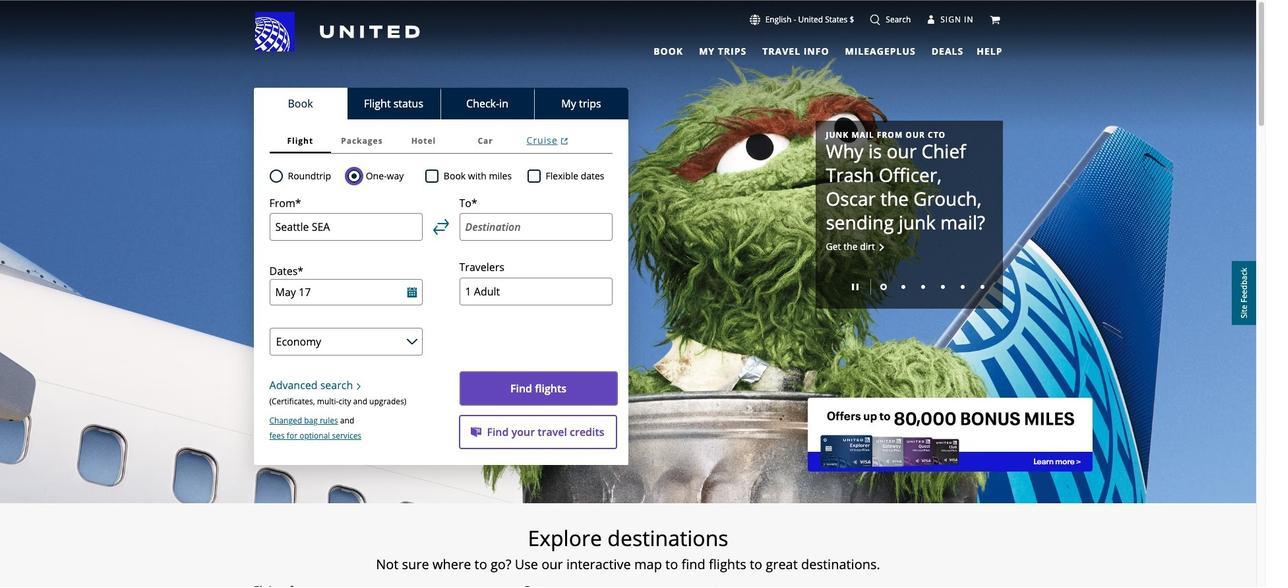 Task type: locate. For each thing, give the bounding box(es) containing it.
not sure where to go? use our interactive map to find flights to great destinations. element
[[178, 557, 1079, 573]]

Depart text field
[[269, 279, 422, 306]]

united logo link to homepage image
[[255, 12, 420, 51]]

slide 6 of 6 image
[[981, 285, 985, 289]]

slide 2 of 6 image
[[901, 285, 905, 289]]

navigation
[[0, 11, 1257, 59]]

main content
[[0, 1, 1257, 587]]

0 vertical spatial tab list
[[646, 40, 967, 59]]

1 vertical spatial tab list
[[254, 88, 628, 119]]

tab list
[[646, 40, 967, 59], [254, 88, 628, 119], [269, 129, 612, 154]]

book with miles element
[[425, 168, 527, 184]]

one way flight search element
[[361, 168, 404, 184]]

slide 1 of 6 image
[[880, 284, 887, 290]]

explore destinations element
[[178, 525, 1079, 551]]

2 vertical spatial tab list
[[269, 129, 612, 154]]

slide 5 of 6 image
[[961, 285, 965, 289]]

carousel buttons element
[[826, 274, 992, 298]]

round trip flight search element
[[283, 168, 331, 184]]



Task type: vqa. For each thing, say whether or not it's contained in the screenshot.
Slide 3 of 6 icon
yes



Task type: describe. For each thing, give the bounding box(es) containing it.
Destination text field
[[459, 213, 612, 241]]

reverse origin and destination image
[[433, 219, 449, 235]]

Origin text field
[[269, 213, 422, 241]]

please enter the max price in the input text or tab to access the slider to set the max price. element
[[680, 583, 728, 587]]

pause image
[[852, 284, 859, 290]]

slide 4 of 6 image
[[941, 285, 945, 289]]

view cart, click to view list of recently searched saved trips. image
[[990, 14, 1000, 25]]

flying from element
[[254, 583, 316, 587]]

slide 3 of 6 image
[[921, 285, 925, 289]]

currently in english united states	$ enter to change image
[[750, 15, 760, 25]]



